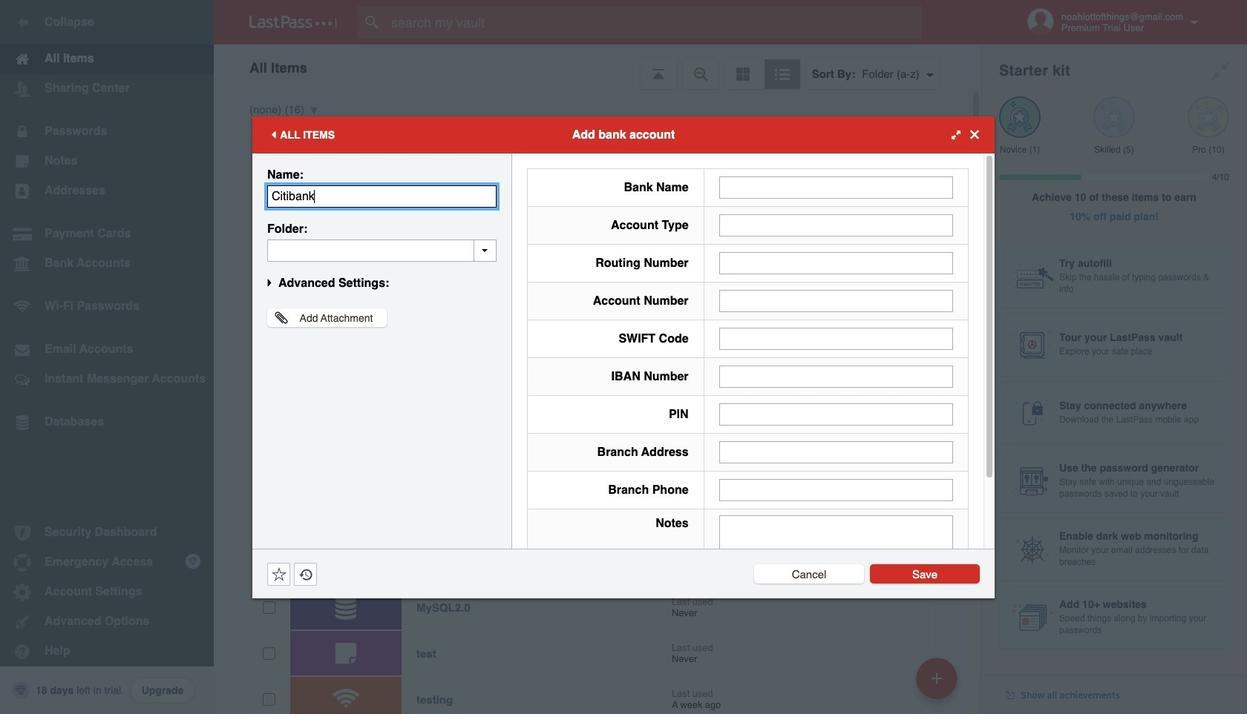 Task type: describe. For each thing, give the bounding box(es) containing it.
vault options navigation
[[214, 45, 981, 89]]

Search search field
[[358, 6, 951, 39]]

main navigation navigation
[[0, 0, 214, 715]]

new item image
[[932, 674, 942, 684]]

search my vault text field
[[358, 6, 951, 39]]



Task type: locate. For each thing, give the bounding box(es) containing it.
None text field
[[719, 214, 953, 236], [267, 239, 497, 262], [719, 252, 953, 274], [719, 290, 953, 312], [719, 403, 953, 426], [719, 516, 953, 608], [719, 214, 953, 236], [267, 239, 497, 262], [719, 252, 953, 274], [719, 290, 953, 312], [719, 403, 953, 426], [719, 516, 953, 608]]

None text field
[[719, 176, 953, 199], [267, 185, 497, 207], [719, 328, 953, 350], [719, 366, 953, 388], [719, 441, 953, 464], [719, 479, 953, 501], [719, 176, 953, 199], [267, 185, 497, 207], [719, 328, 953, 350], [719, 366, 953, 388], [719, 441, 953, 464], [719, 479, 953, 501]]

lastpass image
[[249, 16, 337, 29]]

dialog
[[252, 116, 995, 617]]

new item navigation
[[911, 654, 967, 715]]



Task type: vqa. For each thing, say whether or not it's contained in the screenshot.
CARET RIGHT 'image'
no



